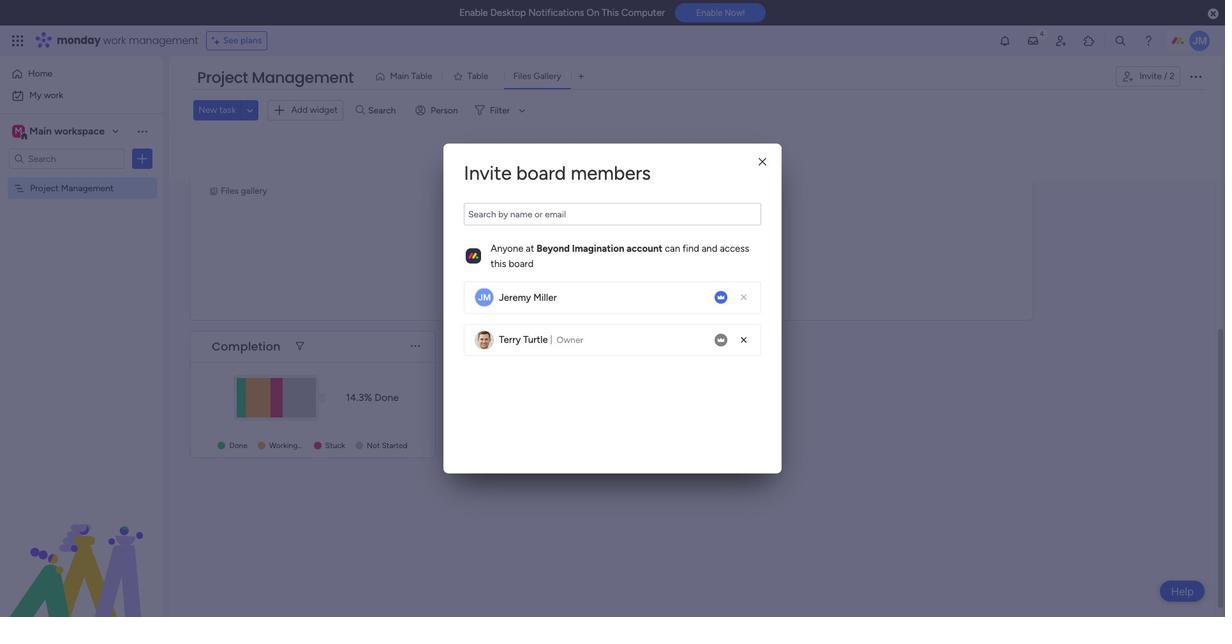 Task type: describe. For each thing, give the bounding box(es) containing it.
workspace image
[[12, 124, 25, 138]]

notifications
[[528, 7, 584, 19]]

my work link
[[8, 86, 155, 106]]

person button
[[410, 100, 466, 121]]

work for monday
[[103, 33, 126, 48]]

task
[[219, 105, 236, 116]]

new task button
[[193, 100, 241, 121]]

it
[[310, 441, 315, 450]]

enable desktop notifications on this computer
[[459, 7, 665, 19]]

invite / 2 button
[[1116, 66, 1180, 87]]

stuck
[[325, 441, 345, 450]]

table button
[[442, 66, 504, 87]]

plans
[[241, 35, 262, 46]]

gallery
[[241, 186, 267, 197]]

monday marketplace image
[[1083, 34, 1096, 47]]

home link
[[8, 64, 155, 84]]

14.3% done
[[346, 392, 399, 404]]

computer
[[621, 7, 665, 19]]

desktop
[[490, 7, 526, 19]]

add widget
[[291, 105, 338, 115]]

|
[[550, 334, 552, 345]]

on
[[299, 441, 308, 450]]

files for files gallery
[[221, 186, 239, 197]]

filter
[[490, 105, 510, 116]]

workspace
[[54, 125, 105, 137]]

14.3%
[[346, 392, 372, 404]]

jeremy
[[499, 292, 531, 303]]

enable for enable desktop notifications on this computer
[[459, 7, 488, 19]]

turtle
[[523, 334, 548, 346]]

completion main content
[[169, 0, 1225, 618]]

beyond
[[537, 243, 570, 254]]

find
[[683, 243, 699, 254]]

can find and access this board
[[491, 243, 749, 270]]

terry
[[499, 334, 521, 346]]

select product image
[[11, 34, 24, 47]]

2 new crown image from the top
[[715, 334, 727, 347]]

access
[[720, 243, 749, 254]]

invite for invite / 2
[[1140, 71, 1162, 82]]

add
[[291, 105, 308, 115]]

close image
[[759, 157, 766, 167]]

lottie animation image
[[0, 489, 163, 618]]

terry turtle link
[[499, 334, 548, 346]]

home option
[[8, 64, 155, 84]]

add view image
[[579, 72, 584, 81]]

completion
[[212, 339, 281, 354]]

main table button
[[370, 66, 442, 87]]

account
[[627, 243, 662, 254]]

enable now! button
[[675, 3, 766, 22]]

working
[[269, 441, 297, 450]]

1 new crown image from the top
[[715, 291, 727, 304]]

project management list box
[[0, 175, 163, 371]]

widget
[[310, 105, 338, 115]]

main workspace
[[29, 125, 105, 137]]

home
[[28, 68, 52, 79]]

0 horizontal spatial done
[[229, 441, 247, 450]]

1 horizontal spatial done
[[375, 392, 399, 404]]

monday work management
[[57, 33, 198, 48]]

more dots image
[[411, 342, 420, 352]]

invite board members
[[464, 162, 651, 185]]

search everything image
[[1114, 34, 1127, 47]]

2 table from the left
[[467, 71, 488, 82]]

notifications image
[[999, 34, 1011, 47]]

see plans
[[223, 35, 262, 46]]

jeremy miller image
[[1189, 31, 1210, 51]]

new
[[198, 105, 217, 116]]

see
[[223, 35, 238, 46]]

and
[[702, 243, 717, 254]]

/
[[1164, 71, 1168, 82]]

anyone at beyond imagination account
[[491, 243, 662, 254]]

angle down image
[[247, 106, 253, 115]]

my work option
[[8, 86, 155, 106]]

add widget button
[[268, 100, 343, 121]]

owner
[[557, 335, 583, 346]]

jeremy miller link
[[499, 292, 557, 303]]

v2 search image
[[356, 103, 365, 118]]



Task type: vqa. For each thing, say whether or not it's contained in the screenshot.
in in calendar view dates from across your boards in a calendar
no



Task type: locate. For each thing, give the bounding box(es) containing it.
Completion field
[[209, 339, 284, 355]]

project management up add
[[197, 67, 354, 88]]

table
[[411, 71, 432, 82], [467, 71, 488, 82]]

project management inside field
[[197, 67, 354, 88]]

1 vertical spatial invite
[[464, 162, 512, 185]]

not started
[[367, 441, 407, 450]]

terry turtle | owner
[[499, 334, 583, 346]]

enable inside button
[[696, 8, 723, 18]]

my work
[[29, 90, 63, 101]]

1 vertical spatial project management
[[30, 182, 114, 193]]

0 horizontal spatial files
[[221, 186, 239, 197]]

gallery
[[533, 71, 561, 82]]

see plans button
[[206, 31, 267, 50]]

my
[[29, 90, 42, 101]]

0 vertical spatial board
[[516, 162, 566, 185]]

invite members image
[[1055, 34, 1067, 47]]

done
[[375, 392, 399, 404], [229, 441, 247, 450]]

management
[[129, 33, 198, 48]]

imagination
[[572, 243, 624, 254]]

1 table from the left
[[411, 71, 432, 82]]

help
[[1171, 585, 1194, 598]]

files inside completion main content
[[221, 186, 239, 197]]

work right monday
[[103, 33, 126, 48]]

can
[[665, 243, 680, 254]]

files gallery
[[221, 186, 267, 197]]

1 horizontal spatial project management
[[197, 67, 354, 88]]

0 vertical spatial main
[[390, 71, 409, 82]]

work for my
[[44, 90, 63, 101]]

0 horizontal spatial enable
[[459, 7, 488, 19]]

1 horizontal spatial invite
[[1140, 71, 1162, 82]]

enable
[[459, 7, 488, 19], [696, 8, 723, 18]]

enable for enable now!
[[696, 8, 723, 18]]

project inside project management list box
[[30, 182, 59, 193]]

project management down search in workspace 'field'
[[30, 182, 114, 193]]

work
[[103, 33, 126, 48], [44, 90, 63, 101]]

Project Management field
[[194, 67, 357, 89]]

1 horizontal spatial work
[[103, 33, 126, 48]]

1 horizontal spatial enable
[[696, 8, 723, 18]]

None text field
[[464, 203, 761, 226]]

not
[[367, 441, 380, 450]]

filter button
[[469, 100, 530, 121]]

files for files gallery
[[513, 71, 531, 82]]

table up person popup button
[[411, 71, 432, 82]]

1 vertical spatial management
[[61, 182, 114, 193]]

enable now!
[[696, 8, 745, 18]]

0 horizontal spatial work
[[44, 90, 63, 101]]

project down search in workspace 'field'
[[30, 182, 59, 193]]

project
[[197, 67, 248, 88], [30, 182, 59, 193]]

invite left /
[[1140, 71, 1162, 82]]

members
[[571, 162, 651, 185]]

0 vertical spatial new crown image
[[715, 291, 727, 304]]

work right the 'my' at left top
[[44, 90, 63, 101]]

board
[[516, 162, 566, 185], [509, 258, 534, 270]]

workspace selection element
[[12, 124, 107, 140]]

done right 14.3%
[[375, 392, 399, 404]]

miller
[[533, 292, 557, 303]]

1 vertical spatial work
[[44, 90, 63, 101]]

main for main table
[[390, 71, 409, 82]]

invite
[[1140, 71, 1162, 82], [464, 162, 512, 185]]

management down search in workspace 'field'
[[61, 182, 114, 193]]

arrow down image
[[514, 103, 530, 118]]

enable left now! in the top right of the page
[[696, 8, 723, 18]]

1 vertical spatial project
[[30, 182, 59, 193]]

Search by name or email text field
[[464, 203, 761, 226]]

management inside list box
[[61, 182, 114, 193]]

monday
[[57, 33, 101, 48]]

0 vertical spatial management
[[252, 67, 354, 88]]

0 horizontal spatial invite
[[464, 162, 512, 185]]

0 vertical spatial project management
[[197, 67, 354, 88]]

1 horizontal spatial table
[[467, 71, 488, 82]]

1 vertical spatial files
[[221, 186, 239, 197]]

project management inside list box
[[30, 182, 114, 193]]

this
[[491, 258, 506, 270]]

1 horizontal spatial management
[[252, 67, 354, 88]]

help button
[[1160, 581, 1205, 602]]

new crown image
[[715, 291, 727, 304], [715, 334, 727, 347]]

at
[[526, 243, 534, 254]]

lottie animation element
[[0, 489, 163, 618]]

working on it
[[269, 441, 315, 450]]

update feed image
[[1027, 34, 1039, 47]]

board inside "can find and access this board"
[[509, 258, 534, 270]]

jeremy miller
[[499, 292, 557, 303]]

main up search field
[[390, 71, 409, 82]]

4 image
[[1036, 26, 1048, 41]]

0 horizontal spatial project management
[[30, 182, 114, 193]]

0 vertical spatial done
[[375, 392, 399, 404]]

1 horizontal spatial main
[[390, 71, 409, 82]]

files gallery button
[[208, 184, 271, 198]]

files gallery button
[[504, 66, 571, 87]]

help image
[[1142, 34, 1155, 47]]

management
[[252, 67, 354, 88], [61, 182, 114, 193]]

invite for invite board members
[[464, 162, 512, 185]]

0 horizontal spatial table
[[411, 71, 432, 82]]

main inside button
[[390, 71, 409, 82]]

management up add
[[252, 67, 354, 88]]

2
[[1170, 71, 1175, 82]]

main table
[[390, 71, 432, 82]]

project management
[[197, 67, 354, 88], [30, 182, 114, 193]]

done left "working"
[[229, 441, 247, 450]]

on
[[587, 7, 599, 19]]

0 horizontal spatial management
[[61, 182, 114, 193]]

dapulse close image
[[1208, 8, 1219, 20]]

1 vertical spatial done
[[229, 441, 247, 450]]

invite inside button
[[1140, 71, 1162, 82]]

0 vertical spatial invite
[[1140, 71, 1162, 82]]

files
[[513, 71, 531, 82], [221, 186, 239, 197]]

files gallery
[[513, 71, 561, 82]]

invite / 2
[[1140, 71, 1175, 82]]

Search field
[[365, 102, 403, 119]]

1 vertical spatial new crown image
[[715, 334, 727, 347]]

main
[[390, 71, 409, 82], [29, 125, 52, 137]]

project inside "project management" field
[[197, 67, 248, 88]]

1 horizontal spatial files
[[513, 71, 531, 82]]

0 vertical spatial files
[[513, 71, 531, 82]]

work inside option
[[44, 90, 63, 101]]

management inside field
[[252, 67, 354, 88]]

0 horizontal spatial main
[[29, 125, 52, 137]]

1 horizontal spatial project
[[197, 67, 248, 88]]

m
[[15, 126, 22, 137]]

option
[[0, 176, 163, 179]]

Search in workspace field
[[27, 152, 107, 166]]

main right workspace icon
[[29, 125, 52, 137]]

0 vertical spatial work
[[103, 33, 126, 48]]

0 vertical spatial project
[[197, 67, 248, 88]]

invite down filter popup button
[[464, 162, 512, 185]]

main for main workspace
[[29, 125, 52, 137]]

person
[[431, 105, 458, 116]]

main inside "workspace selection" element
[[29, 125, 52, 137]]

anyone
[[491, 243, 523, 254]]

project up task
[[197, 67, 248, 88]]

now!
[[725, 8, 745, 18]]

enable left desktop
[[459, 7, 488, 19]]

this
[[602, 7, 619, 19]]

1 vertical spatial main
[[29, 125, 52, 137]]

table up filter popup button
[[467, 71, 488, 82]]

0 horizontal spatial project
[[30, 182, 59, 193]]

new task
[[198, 105, 236, 116]]

1 vertical spatial board
[[509, 258, 534, 270]]

started
[[382, 441, 407, 450]]



